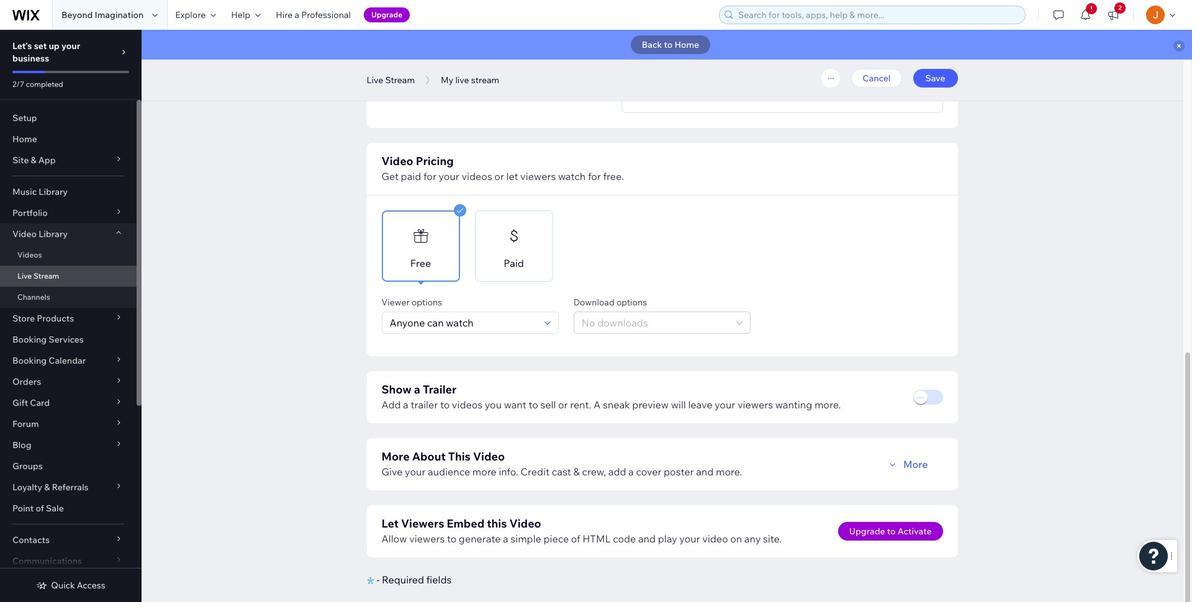 Task type: vqa. For each thing, say whether or not it's contained in the screenshot.
More related to More
yes



Task type: locate. For each thing, give the bounding box(es) containing it.
or inside video pricing get paid for your videos or let viewers watch for free.
[[495, 170, 505, 183]]

Download options field
[[578, 313, 733, 334]]

upgrade
[[372, 10, 403, 19], [850, 526, 886, 537]]

1 horizontal spatial more.
[[815, 399, 842, 411]]

0 vertical spatial stream
[[385, 75, 415, 86]]

let viewers embed this video allow viewers to generate a simple piece of html code and play your video on any site.
[[382, 517, 782, 546]]

quick
[[51, 580, 75, 592]]

0 vertical spatial and
[[697, 466, 714, 478]]

& right the site at the top of page
[[31, 155, 36, 166]]

to down embed
[[447, 533, 457, 546]]

video
[[703, 533, 729, 546]]

or left let
[[495, 170, 505, 183]]

more inside more 'button'
[[904, 459, 929, 471]]

2 vertical spatial &
[[44, 482, 50, 493]]

1 horizontal spatial &
[[44, 482, 50, 493]]

more.
[[815, 399, 842, 411], [716, 466, 743, 478]]

videos link
[[0, 245, 137, 266]]

stream inside button
[[385, 75, 415, 86]]

viewers right let
[[521, 170, 556, 183]]

download options
[[574, 297, 648, 308]]

embed
[[447, 517, 485, 531]]

0 vertical spatial booking
[[12, 334, 47, 345]]

1 vertical spatial and
[[639, 533, 656, 546]]

0 horizontal spatial and
[[639, 533, 656, 546]]

& inside "loyalty & referrals" popup button
[[44, 482, 50, 493]]

and right poster on the bottom right
[[697, 466, 714, 478]]

live
[[367, 75, 384, 86], [17, 272, 32, 281]]

1 vertical spatial or
[[559, 399, 568, 411]]

gift
[[12, 398, 28, 409]]

stream
[[471, 75, 500, 86]]

more inside more about this video give your audience more info. credit cast & crew, add a cover poster and more.
[[382, 450, 410, 464]]

booking for booking services
[[12, 334, 47, 345]]

sidebar element
[[0, 30, 142, 603]]

of inside the sidebar 'element'
[[36, 503, 44, 514]]

library up videos link
[[39, 229, 68, 240]]

0 vertical spatial of
[[36, 503, 44, 514]]

home down setup in the left of the page
[[12, 134, 37, 145]]

a inside let viewers embed this video allow viewers to generate a simple piece of html code and play your video on any site.
[[503, 533, 509, 546]]

1 horizontal spatial stream
[[385, 75, 415, 86]]

viewers down viewers
[[410, 533, 445, 546]]

1 horizontal spatial live
[[367, 75, 384, 86]]

of right piece
[[571, 533, 581, 546]]

booking down store
[[12, 334, 47, 345]]

more. right wanting
[[815, 399, 842, 411]]

1 horizontal spatial for
[[588, 170, 601, 183]]

videos left you
[[452, 399, 483, 411]]

2 booking from the top
[[12, 355, 47, 367]]

1 vertical spatial of
[[571, 533, 581, 546]]

library up portfolio 'popup button'
[[39, 186, 68, 198]]

1 vertical spatial home
[[12, 134, 37, 145]]

to inside let viewers embed this video allow viewers to generate a simple piece of html code and play your video on any site.
[[447, 533, 457, 546]]

library for video library
[[39, 229, 68, 240]]

poster
[[664, 466, 694, 478]]

1 vertical spatial live stream
[[17, 272, 59, 281]]

live stream up channels
[[17, 272, 59, 281]]

booking services link
[[0, 329, 137, 350]]

2 options from the left
[[617, 297, 648, 308]]

groups
[[12, 461, 43, 472]]

2 for from the left
[[588, 170, 601, 183]]

to
[[665, 39, 673, 50], [440, 399, 450, 411], [529, 399, 539, 411], [888, 526, 896, 537], [447, 533, 457, 546]]

home right 'back'
[[675, 39, 700, 50]]

sell
[[541, 399, 556, 411]]

to down trailer
[[440, 399, 450, 411]]

stream inside the sidebar 'element'
[[34, 272, 59, 281]]

your down about
[[405, 466, 426, 478]]

paid
[[504, 257, 524, 270]]

of left sale
[[36, 503, 44, 514]]

a
[[295, 9, 299, 21], [414, 383, 421, 397], [403, 399, 409, 411], [629, 466, 634, 478], [503, 533, 509, 546]]

video up simple on the left bottom
[[510, 517, 542, 531]]

card
[[30, 398, 50, 409]]

0 vertical spatial home
[[675, 39, 700, 50]]

options right "viewer"
[[412, 297, 443, 308]]

viewer
[[382, 297, 410, 308]]

booking for booking calendar
[[12, 355, 47, 367]]

credit
[[521, 466, 550, 478]]

0 vertical spatial viewers
[[521, 170, 556, 183]]

home
[[675, 39, 700, 50], [12, 134, 37, 145]]

music
[[12, 186, 37, 198]]

What's this video about? Add some catchy text to intrigue your viewers. text field
[[623, 62, 943, 112]]

a inside more about this video give your audience more info. credit cast & crew, add a cover poster and more.
[[629, 466, 634, 478]]

1 horizontal spatial upgrade
[[850, 526, 886, 537]]

1 horizontal spatial and
[[697, 466, 714, 478]]

back to home alert
[[142, 30, 1193, 60]]

on
[[731, 533, 743, 546]]

& right "cast"
[[574, 466, 580, 478]]

professional
[[301, 9, 351, 21]]

0 horizontal spatial live
[[17, 272, 32, 281]]

0 horizontal spatial more.
[[716, 466, 743, 478]]

audience
[[428, 466, 470, 478]]

1 options from the left
[[412, 297, 443, 308]]

library for music library
[[39, 186, 68, 198]]

viewers left wanting
[[738, 399, 774, 411]]

0 horizontal spatial of
[[36, 503, 44, 514]]

upgrade right professional
[[372, 10, 403, 19]]

allow
[[382, 533, 407, 546]]

and left play
[[639, 533, 656, 546]]

options
[[412, 297, 443, 308], [617, 297, 648, 308]]

your right play
[[680, 533, 701, 546]]

for down pricing
[[424, 170, 437, 183]]

0 vertical spatial upgrade
[[372, 10, 403, 19]]

viewers inside "show a trailer add a trailer to videos you want to sell or rent. a sneak preview will leave your viewers wanting more."
[[738, 399, 774, 411]]

more. right poster on the bottom right
[[716, 466, 743, 478]]

0 vertical spatial library
[[39, 186, 68, 198]]

& right loyalty
[[44, 482, 50, 493]]

back
[[642, 39, 663, 50]]

required
[[382, 574, 424, 587]]

stream for live stream button
[[385, 75, 415, 86]]

or right sell
[[559, 399, 568, 411]]

live inside the sidebar 'element'
[[17, 272, 32, 281]]

-
[[377, 574, 380, 587]]

home inside button
[[675, 39, 700, 50]]

upgrade left activate
[[850, 526, 886, 537]]

simple
[[511, 533, 542, 546]]

site & app button
[[0, 150, 137, 171]]

loyalty & referrals
[[12, 482, 89, 493]]

1 vertical spatial viewers
[[738, 399, 774, 411]]

0 horizontal spatial &
[[31, 155, 36, 166]]

0 vertical spatial videos
[[462, 170, 493, 183]]

app
[[38, 155, 56, 166]]

0 horizontal spatial options
[[412, 297, 443, 308]]

for left free.
[[588, 170, 601, 183]]

0 horizontal spatial for
[[424, 170, 437, 183]]

more for more
[[904, 459, 929, 471]]

2 library from the top
[[39, 229, 68, 240]]

2
[[1119, 4, 1123, 12]]

your right leave
[[715, 399, 736, 411]]

of inside let viewers embed this video allow viewers to generate a simple piece of html code and play your video on any site.
[[571, 533, 581, 546]]

1 horizontal spatial options
[[617, 297, 648, 308]]

play
[[658, 533, 678, 546]]

cast
[[552, 466, 572, 478]]

stream left 'my'
[[385, 75, 415, 86]]

activate
[[898, 526, 932, 537]]

0 horizontal spatial more
[[382, 450, 410, 464]]

referrals
[[52, 482, 89, 493]]

& inside site & app popup button
[[31, 155, 36, 166]]

video inside let viewers embed this video allow viewers to generate a simple piece of html code and play your video on any site.
[[510, 517, 542, 531]]

cover
[[636, 466, 662, 478]]

live stream inside live stream button
[[367, 75, 415, 86]]

0 vertical spatial live
[[367, 75, 384, 86]]

booking up orders
[[12, 355, 47, 367]]

a inside "link"
[[295, 9, 299, 21]]

Search for tools, apps, help & more... field
[[735, 6, 1022, 24]]

1 horizontal spatial of
[[571, 533, 581, 546]]

to right 'back'
[[665, 39, 673, 50]]

videos left let
[[462, 170, 493, 183]]

video up the videos
[[12, 229, 37, 240]]

your down pricing
[[439, 170, 460, 183]]

0 vertical spatial or
[[495, 170, 505, 183]]

help button
[[224, 0, 269, 30]]

orders button
[[0, 372, 137, 393]]

hire a professional
[[276, 9, 351, 21]]

your inside "show a trailer add a trailer to videos you want to sell or rent. a sneak preview will leave your viewers wanting more."
[[715, 399, 736, 411]]

1 library from the top
[[39, 186, 68, 198]]

videos inside "show a trailer add a trailer to videos you want to sell or rent. a sneak preview will leave your viewers wanting more."
[[452, 399, 483, 411]]

point
[[12, 503, 34, 514]]

2/7
[[12, 80, 24, 89]]

to left activate
[[888, 526, 896, 537]]

of
[[36, 503, 44, 514], [571, 533, 581, 546]]

your right up
[[62, 40, 80, 52]]

library inside dropdown button
[[39, 229, 68, 240]]

video inside video pricing get paid for your videos or let viewers watch for free.
[[382, 154, 414, 168]]

live inside button
[[367, 75, 384, 86]]

1 vertical spatial booking
[[12, 355, 47, 367]]

0 vertical spatial more.
[[815, 399, 842, 411]]

live stream left 'my'
[[367, 75, 415, 86]]

1 vertical spatial library
[[39, 229, 68, 240]]

pricing
[[416, 154, 454, 168]]

let's
[[12, 40, 32, 52]]

2 vertical spatial viewers
[[410, 533, 445, 546]]

beyond
[[62, 9, 93, 21]]

1 horizontal spatial or
[[559, 399, 568, 411]]

video up more
[[473, 450, 505, 464]]

0 vertical spatial &
[[31, 155, 36, 166]]

1 vertical spatial &
[[574, 466, 580, 478]]

1 booking from the top
[[12, 334, 47, 345]]

info.
[[499, 466, 519, 478]]

1 vertical spatial more.
[[716, 466, 743, 478]]

0 horizontal spatial upgrade
[[372, 10, 403, 19]]

2 horizontal spatial &
[[574, 466, 580, 478]]

2 horizontal spatial viewers
[[738, 399, 774, 411]]

let
[[382, 517, 399, 531]]

0 horizontal spatial or
[[495, 170, 505, 183]]

music library
[[12, 186, 68, 198]]

1 vertical spatial upgrade
[[850, 526, 886, 537]]

cancel button
[[852, 69, 902, 88]]

0 horizontal spatial viewers
[[410, 533, 445, 546]]

1 horizontal spatial home
[[675, 39, 700, 50]]

video up the get at the left
[[382, 154, 414, 168]]

library
[[39, 186, 68, 198], [39, 229, 68, 240]]

videos
[[17, 250, 42, 260]]

want
[[504, 399, 527, 411]]

explore
[[175, 9, 206, 21]]

live stream link
[[0, 266, 137, 287]]

gift card button
[[0, 393, 137, 414]]

your inside let viewers embed this video allow viewers to generate a simple piece of html code and play your video on any site.
[[680, 533, 701, 546]]

stream up channels
[[34, 272, 59, 281]]

options up download options field
[[617, 297, 648, 308]]

portfolio button
[[0, 203, 137, 224]]

sale
[[46, 503, 64, 514]]

booking inside dropdown button
[[12, 355, 47, 367]]

and inside let viewers embed this video allow viewers to generate a simple piece of html code and play your video on any site.
[[639, 533, 656, 546]]

1 horizontal spatial more
[[904, 459, 929, 471]]

upgrade to activate button
[[839, 523, 943, 541]]

upgrade for upgrade to activate
[[850, 526, 886, 537]]

1 horizontal spatial live stream
[[367, 75, 415, 86]]

video
[[382, 154, 414, 168], [12, 229, 37, 240], [473, 450, 505, 464], [510, 517, 542, 531]]

0 vertical spatial live stream
[[367, 75, 415, 86]]

live stream inside the live stream link
[[17, 272, 59, 281]]

and
[[697, 466, 714, 478], [639, 533, 656, 546]]

video inside more about this video give your audience more info. credit cast & crew, add a cover poster and more.
[[473, 450, 505, 464]]

orders
[[12, 377, 41, 388]]

blog
[[12, 440, 31, 451]]

your inside let's set up your business
[[62, 40, 80, 52]]

booking calendar button
[[0, 350, 137, 372]]

services
[[49, 334, 84, 345]]

1 vertical spatial videos
[[452, 399, 483, 411]]

point of sale
[[12, 503, 64, 514]]

or
[[495, 170, 505, 183], [559, 399, 568, 411]]

rent.
[[571, 399, 592, 411]]

0 horizontal spatial stream
[[34, 272, 59, 281]]

0 horizontal spatial home
[[12, 134, 37, 145]]

1 vertical spatial live
[[17, 272, 32, 281]]

loyalty & referrals button
[[0, 477, 137, 498]]

your
[[62, 40, 80, 52], [439, 170, 460, 183], [715, 399, 736, 411], [405, 466, 426, 478], [680, 533, 701, 546]]

1 vertical spatial stream
[[34, 272, 59, 281]]

0 horizontal spatial live stream
[[17, 272, 59, 281]]

1 horizontal spatial viewers
[[521, 170, 556, 183]]



Task type: describe. For each thing, give the bounding box(es) containing it.
to left sell
[[529, 399, 539, 411]]

preview
[[633, 399, 669, 411]]

leave
[[689, 399, 713, 411]]

groups link
[[0, 456, 137, 477]]

and inside more about this video give your audience more info. credit cast & crew, add a cover poster and more.
[[697, 466, 714, 478]]

you
[[485, 399, 502, 411]]

cancel
[[863, 73, 891, 84]]

back to home button
[[631, 35, 711, 54]]

live stream for the live stream link
[[17, 272, 59, 281]]

forum button
[[0, 414, 137, 435]]

my live stream button
[[435, 71, 506, 89]]

upgrade button
[[364, 7, 410, 22]]

add
[[382, 399, 401, 411]]

videos inside video pricing get paid for your videos or let viewers watch for free.
[[462, 170, 493, 183]]

setup link
[[0, 107, 137, 129]]

more about this video give your audience more info. credit cast & crew, add a cover poster and more.
[[382, 450, 743, 478]]

1 for from the left
[[424, 170, 437, 183]]

home link
[[0, 129, 137, 150]]

- required fields
[[377, 574, 452, 587]]

will
[[671, 399, 686, 411]]

this
[[487, 517, 507, 531]]

store products button
[[0, 308, 137, 329]]

fields
[[427, 574, 452, 587]]

upgrade to activate
[[850, 526, 932, 537]]

store
[[12, 313, 35, 324]]

your inside more about this video give your audience more info. credit cast & crew, add a cover poster and more.
[[405, 466, 426, 478]]

this
[[448, 450, 471, 464]]

let
[[507, 170, 519, 183]]

free
[[411, 257, 431, 270]]

options for download options
[[617, 297, 648, 308]]

point of sale link
[[0, 498, 137, 519]]

video library button
[[0, 224, 137, 245]]

Viewer options field
[[386, 313, 541, 334]]

gift card
[[12, 398, 50, 409]]

crew,
[[582, 466, 606, 478]]

live for live stream button
[[367, 75, 384, 86]]

live for the live stream link
[[17, 272, 32, 281]]

site & app
[[12, 155, 56, 166]]

viewers inside video pricing get paid for your videos or let viewers watch for free.
[[521, 170, 556, 183]]

options for viewer options
[[412, 297, 443, 308]]

get
[[382, 170, 399, 183]]

viewers
[[401, 517, 445, 531]]

set
[[34, 40, 47, 52]]

live stream for live stream button
[[367, 75, 415, 86]]

2 button
[[1100, 0, 1128, 30]]

beyond imagination
[[62, 9, 144, 21]]

video inside dropdown button
[[12, 229, 37, 240]]

site.
[[764, 533, 782, 546]]

portfolio
[[12, 208, 48, 219]]

a
[[594, 399, 601, 411]]

your inside video pricing get paid for your videos or let viewers watch for free.
[[439, 170, 460, 183]]

help
[[231, 9, 251, 21]]

save button
[[914, 69, 958, 88]]

trailer
[[423, 383, 457, 397]]

piece
[[544, 533, 569, 546]]

viewers inside let viewers embed this video allow viewers to generate a simple piece of html code and play your video on any site.
[[410, 533, 445, 546]]

my
[[441, 75, 454, 86]]

up
[[49, 40, 60, 52]]

stream for the live stream link
[[34, 272, 59, 281]]

quick access button
[[36, 580, 105, 592]]

forum
[[12, 419, 39, 430]]

home inside the sidebar 'element'
[[12, 134, 37, 145]]

more button
[[878, 454, 943, 476]]

let's set up your business
[[12, 40, 80, 64]]

& for referrals
[[44, 482, 50, 493]]

video pricing get paid for your videos or let viewers watch for free.
[[382, 154, 624, 183]]

imagination
[[95, 9, 144, 21]]

more for more about this video give your audience more info. credit cast & crew, add a cover poster and more.
[[382, 450, 410, 464]]

blog button
[[0, 435, 137, 456]]

more. inside "show a trailer add a trailer to videos you want to sell or rent. a sneak preview will leave your viewers wanting more."
[[815, 399, 842, 411]]

live stream button
[[361, 71, 421, 89]]

paid
[[401, 170, 421, 183]]

& inside more about this video give your audience more info. credit cast & crew, add a cover poster and more.
[[574, 466, 580, 478]]

store products
[[12, 313, 74, 324]]

site
[[12, 155, 29, 166]]

hire
[[276, 9, 293, 21]]

wanting
[[776, 399, 813, 411]]

communications
[[12, 556, 82, 567]]

about
[[412, 450, 446, 464]]

give
[[382, 466, 403, 478]]

booking services
[[12, 334, 84, 345]]

free.
[[604, 170, 624, 183]]

upgrade for upgrade
[[372, 10, 403, 19]]

more. inside more about this video give your audience more info. credit cast & crew, add a cover poster and more.
[[716, 466, 743, 478]]

viewer options
[[382, 297, 443, 308]]

to inside alert
[[665, 39, 673, 50]]

products
[[37, 313, 74, 324]]

or inside "show a trailer add a trailer to videos you want to sell or rent. a sneak preview will leave your viewers wanting more."
[[559, 399, 568, 411]]

video library
[[12, 229, 68, 240]]

hire a professional link
[[269, 0, 358, 30]]

code
[[613, 533, 636, 546]]

html
[[583, 533, 611, 546]]

& for app
[[31, 155, 36, 166]]



